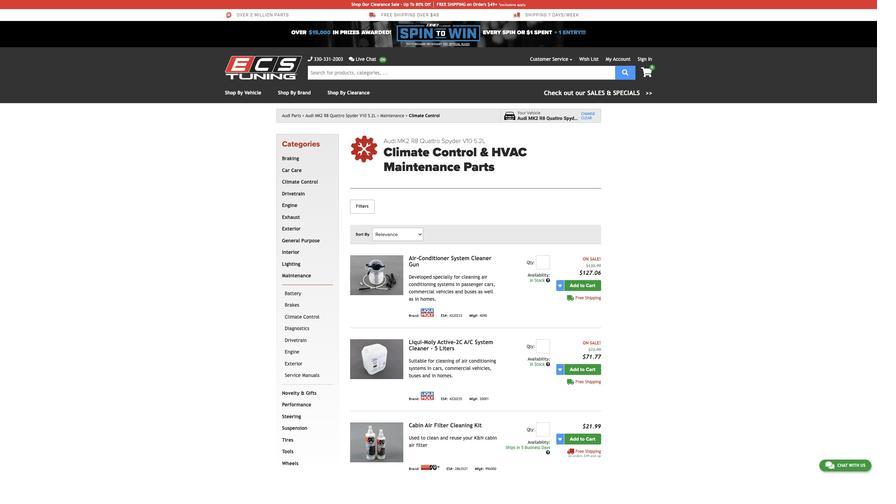 Task type: describe. For each thing, give the bounding box(es) containing it.
on inside free shipping on orders $49 and up
[[568, 455, 572, 459]]

system inside liqui-moly active-2c a/c system cleaner - 5 liters
[[475, 340, 494, 346]]

brakes link
[[284, 300, 332, 312]]

0 vertical spatial engine link
[[281, 200, 332, 212]]

shipping down $71.77
[[586, 380, 601, 385]]

mfg#: for cabin air filter cleaning kit
[[475, 468, 484, 472]]

my account link
[[606, 56, 631, 62]]

1 horizontal spatial as
[[478, 289, 483, 295]]

on for $127.06
[[583, 257, 589, 262]]

0 vertical spatial chat
[[366, 56, 377, 62]]

0 vertical spatial climate control
[[409, 114, 440, 118]]

specials
[[614, 89, 640, 97]]

es#4220235 - 20001 - liqui-moly active-2c a/c system cleaner - 5 liters - suitable for cleaning of air conditioning systems in cars, commercial vehicles, buses and in homes. - liqui-moly - audi bmw volkswagen mini porsche image
[[350, 340, 404, 380]]

conditioner
[[419, 255, 450, 262]]

shop by clearance
[[328, 90, 370, 96]]

cars, inside the developed specially for cleaning air conditioning systems in passenger cars, commercial vehicles and buses as well as in homes.
[[485, 282, 496, 288]]

exterior link for purpose
[[281, 224, 332, 235]]

customer service button
[[530, 56, 573, 63]]

1 vertical spatial drivetrain link
[[284, 335, 332, 347]]

in stock for $71.77
[[530, 363, 546, 368]]

shipping
[[394, 13, 416, 18]]

live chat link
[[349, 56, 387, 63]]

spyder for audi mk2 r8 quattro spyder v10 5.2l
[[346, 114, 359, 118]]

general
[[282, 238, 300, 244]]

1 vertical spatial as
[[409, 297, 414, 302]]

shop for shop by vehicle
[[225, 90, 236, 96]]

shipping 7 days/week link
[[514, 12, 579, 18]]

brand: for liqui-moly active-2c a/c system cleaner - 5 liters
[[409, 398, 420, 401]]

lighting
[[282, 262, 301, 267]]

cart for $71.77
[[586, 367, 596, 373]]

question circle image for on sale!
[[546, 279, 551, 283]]

mk2 inside your vehicle audi mk2 r8 quattro spyder v10 5.2l
[[529, 116, 539, 121]]

climate control link for diagnostics
[[284, 312, 332, 323]]

sign in link
[[638, 56, 653, 62]]

cleaning
[[451, 423, 473, 430]]

tires link
[[281, 435, 332, 447]]

ecs tuning 'spin to win' contest logo image
[[397, 24, 481, 41]]

gun
[[409, 262, 420, 268]]

for inside suitable for cleaning of air conditioning systems in cars, commercial vehicles, buses and in homes.
[[428, 359, 435, 364]]

$49 inside free shipping over $49 link
[[431, 13, 439, 18]]

sign in
[[638, 56, 653, 62]]

3 cart from the top
[[586, 437, 596, 443]]

1 vertical spatial engine link
[[284, 347, 332, 359]]

parts inside the audi mk2 r8 quattro spyder v10 5.2l climate control & hvac maintenance parts
[[464, 160, 495, 175]]

tools link
[[281, 447, 332, 459]]

audi for audi mk2 r8 quattro spyder v10 5.2l climate control & hvac maintenance parts
[[384, 137, 396, 145]]

1 horizontal spatial 5
[[522, 446, 524, 451]]

service inside the maintenance subcategories 'element'
[[285, 373, 301, 379]]

k&n - corporate logo image
[[421, 466, 440, 471]]

on for $71.77
[[583, 341, 589, 346]]

cart for $127.06
[[586, 283, 596, 289]]

rules
[[462, 43, 470, 46]]

mfg#: 4090
[[470, 314, 487, 318]]

shop our clearance sale - up to 80% off
[[352, 2, 431, 7]]

to for $127.06 the add to wish list icon
[[581, 283, 585, 289]]

shipping down $127.06
[[586, 296, 601, 301]]

7
[[549, 13, 551, 18]]

brand
[[298, 90, 311, 96]]

every
[[483, 29, 501, 36]]

conditioning for gun
[[409, 282, 436, 288]]

& inside the audi mk2 r8 quattro spyder v10 5.2l climate control & hvac maintenance parts
[[480, 145, 489, 160]]

free shipping on orders $49 and up
[[568, 450, 601, 459]]

maintenance for the rightmost maintenance "link"
[[381, 114, 405, 118]]

2c
[[456, 340, 463, 346]]

active-
[[438, 340, 456, 346]]

general purpose link
[[281, 235, 332, 247]]

by for clearance
[[340, 90, 346, 96]]

sort
[[356, 232, 364, 237]]

shop by vehicle
[[225, 90, 261, 96]]

with
[[850, 464, 860, 469]]

over for over $15,000 in prizes
[[292, 29, 307, 36]]

$73.99
[[589, 348, 601, 353]]

& for gifts
[[301, 391, 305, 397]]

audi mk2 r8 quattro spyder v10 5.2l
[[306, 114, 376, 118]]

es#: for system
[[441, 314, 448, 318]]

orders
[[573, 455, 583, 459]]

us
[[861, 464, 866, 469]]

my account
[[606, 56, 631, 62]]

brand: for air-conditioner system cleaner gun
[[409, 314, 420, 318]]

wish list
[[580, 56, 599, 62]]

parts
[[275, 13, 289, 18]]

1
[[559, 29, 562, 36]]

vehicle inside your vehicle audi mk2 r8 quattro spyder v10 5.2l
[[527, 111, 541, 115]]

sale
[[392, 2, 400, 7]]

our
[[362, 2, 370, 7]]

climate inside the maintenance subcategories 'element'
[[285, 315, 302, 320]]

0 vertical spatial vehicle
[[245, 90, 261, 96]]

mfg#: for liqui-moly active-2c a/c system cleaner - 5 liters
[[470, 398, 479, 401]]

shop for shop by brand
[[278, 90, 289, 96]]

climate control link for drivetrain
[[281, 177, 332, 188]]

change clear
[[582, 112, 596, 120]]

maintenance for maintenance "link" inside category navigation element
[[282, 273, 311, 279]]

4220233
[[450, 314, 463, 318]]

2863521
[[455, 468, 468, 472]]

es#: 4220235
[[441, 398, 463, 401]]

1 horizontal spatial chat
[[838, 464, 848, 469]]

comments image
[[826, 462, 835, 470]]

330-
[[314, 56, 324, 62]]

- inside liqui-moly active-2c a/c system cleaner - 5 liters
[[431, 346, 433, 353]]

exterior for exhaust
[[282, 226, 301, 232]]

up
[[598, 455, 601, 459]]

on sale! $73.99 $71.77
[[583, 341, 601, 361]]

5.2l for audi mk2 r8 quattro spyder v10 5.2l climate control & hvac maintenance parts
[[474, 137, 486, 145]]

330-331-2003 link
[[308, 56, 343, 63]]

drivetrain for the top drivetrain link
[[282, 191, 305, 197]]

million
[[255, 13, 273, 18]]

climate inside the audi mk2 r8 quattro spyder v10 5.2l climate control & hvac maintenance parts
[[384, 145, 430, 160]]

manuals
[[302, 373, 320, 379]]

to
[[410, 2, 415, 7]]

2
[[250, 13, 253, 18]]

a/c
[[464, 340, 473, 346]]

clearance for our
[[371, 2, 390, 7]]

days
[[542, 446, 551, 451]]

service inside popup button
[[553, 56, 569, 62]]

and inside used to clean and reuse your k&n cabin air filter
[[441, 436, 449, 441]]

drivetrain for the bottommost drivetrain link
[[285, 338, 307, 344]]

0 vertical spatial in
[[649, 56, 653, 62]]

commercial inside the developed specially for cleaning air conditioning systems in passenger cars, commercial vehicles and buses as well as in homes.
[[409, 289, 435, 295]]

4090
[[480, 314, 487, 318]]

air for 2c
[[462, 359, 468, 364]]

official
[[449, 43, 461, 46]]

control inside the maintenance subcategories 'element'
[[304, 315, 320, 320]]

buses inside suitable for cleaning of air conditioning systems in cars, commercial vehicles, buses and in homes.
[[409, 374, 421, 379]]

shopping cart image
[[642, 68, 653, 77]]

cleaning inside suitable for cleaning of air conditioning systems in cars, commercial vehicles, buses and in homes.
[[436, 359, 455, 364]]

liters
[[440, 346, 455, 353]]

engine for topmost engine link
[[282, 203, 298, 209]]

change link
[[582, 112, 596, 116]]

well
[[484, 289, 494, 295]]

for inside the developed specially for cleaning air conditioning systems in passenger cars, commercial vehicles and buses as well as in homes.
[[454, 275, 461, 280]]

quattro inside your vehicle audi mk2 r8 quattro spyder v10 5.2l
[[547, 116, 563, 121]]

novelty & gifts link
[[281, 388, 332, 400]]

shop our clearance sale - up to 80% off link
[[352, 1, 434, 8]]

add to wish list image for $127.06
[[559, 284, 562, 288]]

sales & specials
[[588, 89, 640, 97]]

systems for conditioner
[[438, 282, 455, 288]]

es#: 4220233
[[441, 314, 463, 318]]

developed specially for cleaning air conditioning systems in passenger cars, commercial vehicles and buses as well as in homes.
[[409, 275, 496, 302]]

wish
[[580, 56, 590, 62]]

question circle image
[[546, 363, 551, 367]]

see
[[444, 43, 448, 46]]

free down shop our clearance sale - up to 80% off
[[381, 13, 393, 18]]

r8 for audi mk2 r8 quattro spyder v10 5.2l climate control & hvac maintenance parts
[[411, 137, 419, 145]]

free shipping over $49
[[381, 13, 439, 18]]

over 2 million parts link
[[225, 12, 289, 18]]

liqui-
[[409, 340, 424, 346]]

- inside shop our clearance sale - up to 80% off link
[[401, 2, 402, 7]]

liqui-moly - corporate logo image for liqui-moly active-2c a/c system cleaner - 5 liters
[[421, 392, 434, 401]]

sales
[[588, 89, 605, 97]]

sales & specials link
[[544, 88, 653, 98]]

*exclusions apply link
[[499, 2, 526, 7]]

service manuals
[[285, 373, 320, 379]]

0 horizontal spatial on
[[467, 2, 472, 7]]

interior link
[[281, 247, 332, 259]]

no purchase necessary. see official rules .
[[407, 43, 471, 46]]

mk2 for audi mk2 r8 quattro spyder v10 5.2l
[[315, 114, 323, 118]]

v10 for audi mk2 r8 quattro spyder v10 5.2l climate control & hvac maintenance parts
[[463, 137, 472, 145]]

free inside free shipping on orders $49 and up
[[576, 450, 584, 455]]

over $15,000 in prizes
[[292, 29, 360, 36]]

audi for audi parts
[[282, 114, 291, 118]]

availability: for $71.77
[[528, 357, 551, 362]]

engine for bottommost engine link
[[285, 350, 300, 355]]

question circle image for $21.99
[[546, 451, 551, 455]]

5.2l for audi mk2 r8 quattro spyder v10 5.2l
[[368, 114, 376, 118]]

customer
[[530, 56, 551, 62]]

over for over 2 million parts
[[237, 13, 249, 18]]

=
[[555, 29, 558, 36]]

3 add to cart from the top
[[570, 437, 596, 443]]

quattro for audi mk2 r8 quattro spyder v10 5.2l climate control & hvac maintenance parts
[[420, 137, 440, 145]]

in stock for $127.06
[[530, 279, 546, 283]]

maintenance link inside category navigation element
[[281, 271, 332, 282]]

stock for $127.06
[[535, 279, 545, 283]]

in for $71.77
[[530, 363, 534, 368]]

customer service
[[530, 56, 569, 62]]



Task type: locate. For each thing, give the bounding box(es) containing it.
add to cart for $127.06
[[570, 283, 596, 289]]

add for $71.77
[[570, 367, 579, 373]]

question circle image
[[546, 279, 551, 283], [546, 451, 551, 455]]

1 horizontal spatial maintenance link
[[381, 114, 408, 118]]

1 horizontal spatial quattro
[[420, 137, 440, 145]]

1 in stock from the top
[[530, 279, 546, 283]]

cart down "$21.99"
[[586, 437, 596, 443]]

and inside free shipping on orders $49 and up
[[591, 455, 596, 459]]

spyder for audi mk2 r8 quattro spyder v10 5.2l climate control & hvac maintenance parts
[[442, 137, 461, 145]]

service manuals link
[[284, 370, 332, 382]]

for right suitable
[[428, 359, 435, 364]]

buses down suitable
[[409, 374, 421, 379]]

by down ecs tuning image
[[238, 90, 243, 96]]

add to cart for $71.77
[[570, 367, 596, 373]]

cabin
[[485, 436, 497, 441]]

to inside used to clean and reuse your k&n cabin air filter
[[421, 436, 426, 441]]

1 horizontal spatial parts
[[464, 160, 495, 175]]

5.2l inside your vehicle audi mk2 r8 quattro spyder v10 5.2l
[[590, 116, 599, 121]]

cleaner up passenger
[[472, 255, 492, 262]]

1 vertical spatial &
[[480, 145, 489, 160]]

1 vertical spatial add to cart
[[570, 367, 596, 373]]

1 vertical spatial parts
[[464, 160, 495, 175]]

live
[[356, 56, 365, 62]]

1 vertical spatial system
[[475, 340, 494, 346]]

add to wish list image
[[559, 284, 562, 288], [559, 368, 562, 372], [559, 438, 562, 442]]

2 vertical spatial maintenance
[[282, 273, 311, 279]]

drivetrain down car care
[[282, 191, 305, 197]]

used to clean and reuse your k&n cabin air filter
[[409, 436, 497, 449]]

0 horizontal spatial service
[[285, 373, 301, 379]]

1 vertical spatial climate control
[[282, 179, 318, 185]]

1 vertical spatial vehicle
[[527, 111, 541, 115]]

- left liters
[[431, 346, 433, 353]]

by left 'brand'
[[291, 90, 296, 96]]

0 vertical spatial on
[[467, 2, 472, 7]]

in for $127.06
[[530, 279, 534, 283]]

sale! for $71.77
[[590, 341, 601, 346]]

free shipping down $71.77
[[576, 380, 601, 385]]

free shipping for $71.77
[[576, 380, 601, 385]]

performance link
[[281, 400, 332, 412]]

moly
[[424, 340, 436, 346]]

0 horizontal spatial parts
[[292, 114, 301, 118]]

v10 inside your vehicle audi mk2 r8 quattro spyder v10 5.2l
[[580, 116, 589, 121]]

1 vertical spatial 5
[[522, 446, 524, 451]]

1 vertical spatial for
[[428, 359, 435, 364]]

and inside the developed specially for cleaning air conditioning systems in passenger cars, commercial vehicles and buses as well as in homes.
[[455, 289, 463, 295]]

clearance for by
[[347, 90, 370, 96]]

free
[[381, 13, 393, 18], [576, 296, 584, 301], [576, 380, 584, 385], [576, 450, 584, 455]]

exterior
[[282, 226, 301, 232], [285, 362, 303, 367]]

by up audi mk2 r8 quattro spyder v10 5.2l link
[[340, 90, 346, 96]]

filter
[[434, 423, 449, 430]]

tires
[[282, 438, 294, 443]]

1 horizontal spatial system
[[475, 340, 494, 346]]

chat
[[366, 56, 377, 62], [838, 464, 848, 469]]

1 horizontal spatial systems
[[438, 282, 455, 288]]

commercial down developed at the bottom left of the page
[[409, 289, 435, 295]]

cabin air filter cleaning kit
[[409, 423, 482, 430]]

2 liqui-moly - corporate logo image from the top
[[421, 392, 434, 401]]

climate control for battery
[[285, 315, 320, 320]]

mk2 for audi mk2 r8 quattro spyder v10 5.2l climate control & hvac maintenance parts
[[398, 137, 410, 145]]

1 horizontal spatial v10
[[463, 137, 472, 145]]

free down $71.77
[[576, 380, 584, 385]]

0 vertical spatial for
[[454, 275, 461, 280]]

3 brand: from the top
[[409, 468, 420, 472]]

engine link up exhaust
[[281, 200, 332, 212]]

tools
[[282, 450, 294, 455]]

1 horizontal spatial homes.
[[438, 374, 454, 379]]

1 vertical spatial exterior link
[[284, 359, 332, 370]]

2 qty: from the top
[[527, 345, 535, 350]]

es#2863521 - 996000 - cabin air filter cleaning kit - used to clean and reuse your k&n cabin air filter - k&n - audi volkswagen mercedes benz image
[[350, 423, 404, 463]]

2 vertical spatial add to cart
[[570, 437, 596, 443]]

filter
[[416, 443, 428, 449]]

to up filter in the bottom of the page
[[421, 436, 426, 441]]

comments image
[[349, 57, 355, 62]]

exhaust link
[[281, 212, 332, 224]]

systems inside the developed specially for cleaning air conditioning systems in passenger cars, commercial vehicles and buses as well as in homes.
[[438, 282, 455, 288]]

add to cart button up free shipping on orders $49 and up
[[565, 434, 601, 445]]

used
[[409, 436, 420, 441]]

cars, down liters
[[433, 366, 444, 372]]

and inside suitable for cleaning of air conditioning systems in cars, commercial vehicles, buses and in homes.
[[423, 374, 431, 379]]

3 add from the top
[[570, 437, 579, 443]]

mk2
[[315, 114, 323, 118], [529, 116, 539, 121], [398, 137, 410, 145]]

1 vertical spatial maintenance
[[384, 160, 461, 175]]

1 vertical spatial es#:
[[441, 398, 448, 401]]

1 qty: from the top
[[527, 261, 535, 266]]

0 horizontal spatial v10
[[360, 114, 367, 118]]

0 vertical spatial -
[[401, 2, 402, 7]]

2 horizontal spatial 5.2l
[[590, 116, 599, 121]]

systems up vehicles on the bottom
[[438, 282, 455, 288]]

free left up
[[576, 450, 584, 455]]

1 sale! from the top
[[590, 257, 601, 262]]

for right specially
[[454, 275, 461, 280]]

wheels
[[282, 461, 299, 467]]

exterior link
[[281, 224, 332, 235], [284, 359, 332, 370]]

homes. up es#: 4220235
[[438, 374, 454, 379]]

cleaning inside the developed specially for cleaning air conditioning systems in passenger cars, commercial vehicles and buses as well as in homes.
[[462, 275, 480, 280]]

& inside "link"
[[607, 89, 612, 97]]

5 inside liqui-moly active-2c a/c system cleaner - 5 liters
[[435, 346, 438, 353]]

1 vertical spatial cars,
[[433, 366, 444, 372]]

0 vertical spatial cars,
[[485, 282, 496, 288]]

sale! inside on sale! $73.99 $71.77
[[590, 341, 601, 346]]

maintenance inside the audi mk2 r8 quattro spyder v10 5.2l climate control & hvac maintenance parts
[[384, 160, 461, 175]]

0 vertical spatial air
[[482, 275, 488, 280]]

stock for $71.77
[[535, 363, 545, 368]]

add to cart button for $71.77
[[565, 365, 601, 376]]

3 availability: from the top
[[528, 441, 551, 446]]

5.2l inside the audi mk2 r8 quattro spyder v10 5.2l climate control & hvac maintenance parts
[[474, 137, 486, 145]]

1 cart from the top
[[586, 283, 596, 289]]

v10 for audi mk2 r8 quattro spyder v10 5.2l
[[360, 114, 367, 118]]

es#: for filter
[[447, 468, 454, 472]]

engine up exhaust
[[282, 203, 298, 209]]

service up the novelty
[[285, 373, 301, 379]]

battery link
[[284, 288, 332, 300]]

business
[[525, 446, 541, 451]]

1 brand: from the top
[[409, 314, 420, 318]]

1 vertical spatial clearance
[[347, 90, 370, 96]]

1 horizontal spatial vehicle
[[527, 111, 541, 115]]

0 horizontal spatial clearance
[[347, 90, 370, 96]]

add to cart down $71.77
[[570, 367, 596, 373]]

shop inside shop our clearance sale - up to 80% off link
[[352, 2, 361, 7]]

climate control inside the maintenance subcategories 'element'
[[285, 315, 320, 320]]

sale! up $73.99
[[590, 341, 601, 346]]

0 vertical spatial question circle image
[[546, 279, 551, 283]]

1 vertical spatial -
[[431, 346, 433, 353]]

ship
[[448, 2, 457, 7]]

phone image
[[308, 57, 313, 62]]

over left 2
[[237, 13, 249, 18]]

air inside used to clean and reuse your k&n cabin air filter
[[409, 443, 415, 449]]

5
[[435, 346, 438, 353], [522, 446, 524, 451]]

1 vertical spatial liqui-moly - corporate logo image
[[421, 392, 434, 401]]

2 add to cart button from the top
[[565, 365, 601, 376]]

2 vertical spatial availability:
[[528, 441, 551, 446]]

hvac
[[492, 145, 527, 160]]

your
[[463, 436, 473, 441]]

1 availability: from the top
[[528, 273, 551, 278]]

vehicle right your
[[527, 111, 541, 115]]

systems down suitable
[[409, 366, 426, 372]]

1 vertical spatial homes.
[[438, 374, 454, 379]]

0 horizontal spatial vehicle
[[245, 90, 261, 96]]

see official rules link
[[444, 42, 470, 47]]

over inside 'over 2 million parts' link
[[237, 13, 249, 18]]

0 vertical spatial free shipping
[[576, 296, 601, 301]]

drivetrain down diagnostics
[[285, 338, 307, 344]]

control inside the audi mk2 r8 quattro spyder v10 5.2l climate control & hvac maintenance parts
[[433, 145, 477, 160]]

homes. down vehicles on the bottom
[[421, 297, 437, 302]]

cars, inside suitable for cleaning of air conditioning systems in cars, commercial vehicles, buses and in homes.
[[433, 366, 444, 372]]

availability:
[[528, 273, 551, 278], [528, 357, 551, 362], [528, 441, 551, 446]]

2 brand: from the top
[[409, 398, 420, 401]]

availability: for $127.06
[[528, 273, 551, 278]]

0 horizontal spatial air
[[409, 443, 415, 449]]

air inside suitable for cleaning of air conditioning systems in cars, commercial vehicles, buses and in homes.
[[462, 359, 468, 364]]

0 horizontal spatial spyder
[[346, 114, 359, 118]]

3 add to wish list image from the top
[[559, 438, 562, 442]]

1 add to cart button from the top
[[565, 281, 601, 292]]

2 horizontal spatial mk2
[[529, 116, 539, 121]]

search image
[[623, 69, 629, 76]]

2 question circle image from the top
[[546, 451, 551, 455]]

shipping 7 days/week
[[526, 13, 579, 18]]

car
[[282, 168, 290, 173]]

2 sale! from the top
[[590, 341, 601, 346]]

1 vertical spatial air
[[462, 359, 468, 364]]

and right vehicles on the bottom
[[455, 289, 463, 295]]

0 horizontal spatial as
[[409, 297, 414, 302]]

$127.06
[[580, 270, 601, 277]]

1 horizontal spatial 5.2l
[[474, 137, 486, 145]]

engine inside the maintenance subcategories 'element'
[[285, 350, 300, 355]]

by for vehicle
[[238, 90, 243, 96]]

to down $127.06
[[581, 283, 585, 289]]

suspension
[[282, 426, 308, 432]]

conditioning inside suitable for cleaning of air conditioning systems in cars, commercial vehicles, buses and in homes.
[[469, 359, 496, 364]]

novelty & gifts
[[282, 391, 317, 397]]

2 availability: from the top
[[528, 357, 551, 362]]

drivetrain link down diagnostics
[[284, 335, 332, 347]]

1 horizontal spatial r8
[[411, 137, 419, 145]]

0 vertical spatial sale!
[[590, 257, 601, 262]]

shipping left 7
[[526, 13, 547, 18]]

$49 right over
[[431, 13, 439, 18]]

r8 inside the audi mk2 r8 quattro spyder v10 5.2l climate control & hvac maintenance parts
[[411, 137, 419, 145]]

1 add to wish list image from the top
[[559, 284, 562, 288]]

chat right the live
[[366, 56, 377, 62]]

- left up
[[401, 2, 402, 7]]

add for $127.06
[[570, 283, 579, 289]]

0 vertical spatial systems
[[438, 282, 455, 288]]

1 vertical spatial chat
[[838, 464, 848, 469]]

shipping inside free shipping on orders $49 and up
[[586, 450, 601, 455]]

free ship ping on orders $49+ *exclusions apply
[[437, 2, 526, 7]]

vehicle down ecs tuning image
[[245, 90, 261, 96]]

5 left liters
[[435, 346, 438, 353]]

apply
[[517, 3, 526, 6]]

air inside the developed specially for cleaning air conditioning systems in passenger cars, commercial vehicles and buses as well as in homes.
[[482, 275, 488, 280]]

liqui-moly - corporate logo image left es#: 4220235
[[421, 392, 434, 401]]

$49 inside free shipping on orders $49 and up
[[584, 455, 590, 459]]

buses inside the developed specially for cleaning air conditioning systems in passenger cars, commercial vehicles and buses as well as in homes.
[[465, 289, 477, 295]]

to for 3rd the add to wish list icon
[[581, 437, 585, 443]]

liqui-moly - corporate logo image for air-conditioner system cleaner gun
[[421, 309, 434, 317]]

0 vertical spatial cart
[[586, 283, 596, 289]]

developed
[[409, 275, 432, 280]]

systems inside suitable for cleaning of air conditioning systems in cars, commercial vehicles, buses and in homes.
[[409, 366, 426, 372]]

audi for audi mk2 r8 quattro spyder v10 5.2l
[[306, 114, 314, 118]]

1 horizontal spatial service
[[553, 56, 569, 62]]

buses down passenger
[[465, 289, 477, 295]]

0 vertical spatial drivetrain link
[[281, 188, 332, 200]]

2 free shipping from the top
[[576, 380, 601, 385]]

0 vertical spatial es#:
[[441, 314, 448, 318]]

331-
[[324, 56, 333, 62]]

and
[[455, 289, 463, 295], [423, 374, 431, 379], [441, 436, 449, 441], [591, 455, 596, 459]]

& right sales at the right top
[[607, 89, 612, 97]]

clear
[[582, 116, 592, 120]]

braking link
[[281, 153, 332, 165]]

0 horizontal spatial mk2
[[315, 114, 323, 118]]

0 horizontal spatial maintenance link
[[281, 271, 332, 282]]

drivetrain inside the maintenance subcategories 'element'
[[285, 338, 307, 344]]

2 vertical spatial climate control
[[285, 315, 320, 320]]

k&n
[[474, 436, 484, 441]]

2003
[[333, 56, 343, 62]]

audi inside the audi mk2 r8 quattro spyder v10 5.2l climate control & hvac maintenance parts
[[384, 137, 396, 145]]

1 vertical spatial service
[[285, 373, 301, 379]]

0 vertical spatial in stock
[[530, 279, 546, 283]]

liqui-moly - corporate logo image left the es#: 4220233
[[421, 309, 434, 317]]

vehicle
[[245, 90, 261, 96], [527, 111, 541, 115]]

0 vertical spatial cleaning
[[462, 275, 480, 280]]

0 horizontal spatial chat
[[366, 56, 377, 62]]

2 vertical spatial air
[[409, 443, 415, 449]]

gifts
[[306, 391, 317, 397]]

0 vertical spatial maintenance link
[[381, 114, 408, 118]]

0 vertical spatial exterior
[[282, 226, 301, 232]]

add to cart button down $71.77
[[565, 365, 601, 376]]

mfg#: left 996000
[[475, 468, 484, 472]]

$49 right orders
[[584, 455, 590, 459]]

brand: for cabin air filter cleaning kit
[[409, 468, 420, 472]]

drivetrain link up exhaust link
[[281, 188, 332, 200]]

and down suitable
[[423, 374, 431, 379]]

climate control link down care
[[281, 177, 332, 188]]

and right clean at bottom
[[441, 436, 449, 441]]

liqui-moly - corporate logo image
[[421, 309, 434, 317], [421, 392, 434, 401]]

clearance up audi mk2 r8 quattro spyder v10 5.2l link
[[347, 90, 370, 96]]

add to cart button for $127.06
[[565, 281, 601, 292]]

2 on from the top
[[583, 341, 589, 346]]

quattro for audi mk2 r8 quattro spyder v10 5.2l
[[330, 114, 345, 118]]

diagnostics link
[[284, 323, 332, 335]]

0 vertical spatial parts
[[292, 114, 301, 118]]

3 qty: from the top
[[527, 428, 535, 433]]

1 free shipping from the top
[[576, 296, 601, 301]]

0 vertical spatial homes.
[[421, 297, 437, 302]]

air right of
[[462, 359, 468, 364]]

system up specially
[[451, 255, 470, 262]]

shop for shop by clearance
[[328, 90, 339, 96]]

1 vertical spatial climate control link
[[284, 312, 332, 323]]

brand: up "cabin"
[[409, 398, 420, 401]]

over 2 million parts
[[237, 13, 289, 18]]

None number field
[[537, 256, 551, 270], [537, 340, 551, 354], [537, 423, 551, 437], [537, 256, 551, 270], [537, 340, 551, 354], [537, 423, 551, 437]]

steering link
[[281, 412, 332, 423]]

2 in stock from the top
[[530, 363, 546, 368]]

steering
[[282, 414, 301, 420]]

1 vertical spatial add
[[570, 367, 579, 373]]

add to cart down $127.06
[[570, 283, 596, 289]]

add to cart button down $127.06
[[565, 281, 601, 292]]

cleaning down liters
[[436, 359, 455, 364]]

free shipping for $127.06
[[576, 296, 601, 301]]

mk2 inside the audi mk2 r8 quattro spyder v10 5.2l climate control & hvac maintenance parts
[[398, 137, 410, 145]]

mfg#: left 4090
[[470, 314, 479, 318]]

0 horizontal spatial cleaning
[[436, 359, 455, 364]]

0 vertical spatial add to wish list image
[[559, 284, 562, 288]]

cleaner inside air-conditioner system cleaner gun
[[472, 255, 492, 262]]

1 vertical spatial free shipping
[[576, 380, 601, 385]]

1 vertical spatial cart
[[586, 367, 596, 373]]

to
[[581, 283, 585, 289], [581, 367, 585, 373], [421, 436, 426, 441], [581, 437, 585, 443]]

1 horizontal spatial cars,
[[485, 282, 496, 288]]

sale! for $127.06
[[590, 257, 601, 262]]

& for specials
[[607, 89, 612, 97]]

1 horizontal spatial on
[[568, 455, 572, 459]]

of
[[456, 359, 461, 364]]

0 vertical spatial add
[[570, 283, 579, 289]]

-
[[401, 2, 402, 7], [431, 346, 433, 353]]

systems for moly
[[409, 366, 426, 372]]

1 vertical spatial qty:
[[527, 345, 535, 350]]

1 stock from the top
[[535, 279, 545, 283]]

clearance right our
[[371, 2, 390, 7]]

every spin or $1 spent = 1 entry!!!
[[483, 29, 586, 36]]

on
[[467, 2, 472, 7], [568, 455, 572, 459]]

sale! inside the on sale! $130.99 $127.06
[[590, 257, 601, 262]]

exhaust
[[282, 215, 300, 220]]

spin
[[503, 29, 516, 36]]

quattro inside the audi mk2 r8 quattro spyder v10 5.2l climate control & hvac maintenance parts
[[420, 137, 440, 145]]

2 horizontal spatial air
[[482, 275, 488, 280]]

entry!!!
[[563, 29, 586, 36]]

free down $127.06
[[576, 296, 584, 301]]

1 horizontal spatial air
[[462, 359, 468, 364]]

1 on from the top
[[583, 257, 589, 262]]

engine down diagnostics
[[285, 350, 300, 355]]

conditioning for a/c
[[469, 359, 496, 364]]

1 add from the top
[[570, 283, 579, 289]]

$1
[[527, 29, 533, 36]]

brand: up liqui-
[[409, 314, 420, 318]]

0 vertical spatial stock
[[535, 279, 545, 283]]

air
[[482, 275, 488, 280], [462, 359, 468, 364], [409, 443, 415, 449]]

exterior down exhaust
[[282, 226, 301, 232]]

0 horizontal spatial quattro
[[330, 114, 345, 118]]

es#4220233 - 4090 - air-conditioner system cleaner gun - developed specially for cleaning air conditioning systems in passenger cars, commercial vehicles and buses as well as in homes. - liqui-moly - audi bmw volkswagen mini porsche image
[[350, 256, 404, 296]]

0 vertical spatial conditioning
[[409, 282, 436, 288]]

by right sort
[[365, 232, 370, 237]]

cleaner up suitable
[[409, 346, 429, 353]]

category navigation element
[[276, 134, 339, 476]]

qty: for $71.77
[[527, 345, 535, 350]]

add to cart
[[570, 283, 596, 289], [570, 367, 596, 373], [570, 437, 596, 443]]

homes. inside the developed specially for cleaning air conditioning systems in passenger cars, commercial vehicles and buses as well as in homes.
[[421, 297, 437, 302]]

as down developed at the bottom left of the page
[[409, 297, 414, 302]]

1 question circle image from the top
[[546, 279, 551, 283]]

0 horizontal spatial systems
[[409, 366, 426, 372]]

2 vertical spatial es#:
[[447, 468, 454, 472]]

exterior link for manuals
[[284, 359, 332, 370]]

system right a/c
[[475, 340, 494, 346]]

conditioning inside the developed specially for cleaning air conditioning systems in passenger cars, commercial vehicles and buses as well as in homes.
[[409, 282, 436, 288]]

v10
[[360, 114, 367, 118], [580, 116, 589, 121], [463, 137, 472, 145]]

ping
[[457, 2, 466, 7]]

r8 inside your vehicle audi mk2 r8 quattro spyder v10 5.2l
[[540, 116, 546, 121]]

0
[[652, 66, 654, 69]]

homes. inside suitable for cleaning of air conditioning systems in cars, commercial vehicles, buses and in homes.
[[438, 374, 454, 379]]

to up free shipping on orders $49 and up
[[581, 437, 585, 443]]

shipping right orders
[[586, 450, 601, 455]]

& left hvac
[[480, 145, 489, 160]]

1 liqui-moly - corporate logo image from the top
[[421, 309, 434, 317]]

and left up
[[591, 455, 596, 459]]

on left orders
[[568, 455, 572, 459]]

conditioning up vehicles,
[[469, 359, 496, 364]]

exterior link up purpose
[[281, 224, 332, 235]]

mfg#: left 20001
[[470, 398, 479, 401]]

as left well
[[478, 289, 483, 295]]

commercial inside suitable for cleaning of air conditioning systems in cars, commercial vehicles, buses and in homes.
[[445, 366, 471, 372]]

1 horizontal spatial cleaning
[[462, 275, 480, 280]]

on inside on sale! $73.99 $71.77
[[583, 341, 589, 346]]

r8 for audi mk2 r8 quattro spyder v10 5.2l
[[324, 114, 329, 118]]

1 horizontal spatial conditioning
[[469, 359, 496, 364]]

1 vertical spatial engine
[[285, 350, 300, 355]]

3 add to cart button from the top
[[565, 434, 601, 445]]

free shipping down $127.06
[[576, 296, 601, 301]]

chat left the with on the bottom right of page
[[838, 464, 848, 469]]

Search text field
[[308, 66, 615, 80]]

suitable
[[409, 359, 427, 364]]

2 add from the top
[[570, 367, 579, 373]]

1 add to cart from the top
[[570, 283, 596, 289]]

& inside category navigation element
[[301, 391, 305, 397]]

climate
[[409, 114, 424, 118], [384, 145, 430, 160], [282, 179, 300, 185], [285, 315, 302, 320]]

0 vertical spatial &
[[607, 89, 612, 97]]

1 vertical spatial drivetrain
[[285, 338, 307, 344]]

2 add to wish list image from the top
[[559, 368, 562, 372]]

add to wish list image for $71.77
[[559, 368, 562, 372]]

on up $73.99
[[583, 341, 589, 346]]

over left $15,000
[[292, 29, 307, 36]]

exterior up service manuals
[[285, 362, 303, 367]]

kit
[[475, 423, 482, 430]]

brand: left k&n - corporate logo
[[409, 468, 420, 472]]

conditioning down developed at the bottom left of the page
[[409, 282, 436, 288]]

on inside the on sale! $130.99 $127.06
[[583, 257, 589, 262]]

2 add to cart from the top
[[570, 367, 596, 373]]

filters link
[[350, 200, 375, 214]]

& left "gifts"
[[301, 391, 305, 397]]

suitable for cleaning of air conditioning systems in cars, commercial vehicles, buses and in homes.
[[409, 359, 496, 379]]

shop by brand link
[[278, 90, 311, 96]]

audi inside your vehicle audi mk2 r8 quattro spyder v10 5.2l
[[518, 116, 528, 121]]

maintenance subcategories element
[[282, 285, 333, 385]]

cleaning up passenger
[[462, 275, 480, 280]]

2 vertical spatial add
[[570, 437, 579, 443]]

chat with us link
[[820, 460, 872, 472]]

5 left business
[[522, 446, 524, 451]]

climate control link up diagnostics
[[284, 312, 332, 323]]

1 vertical spatial in stock
[[530, 363, 546, 368]]

maintenance inside maintenance "link"
[[282, 273, 311, 279]]

mfg#: for air-conditioner system cleaner gun
[[470, 314, 479, 318]]

commercial down of
[[445, 366, 471, 372]]

air down 'used'
[[409, 443, 415, 449]]

air-
[[409, 255, 419, 262]]

system inside air-conditioner system cleaner gun
[[451, 255, 470, 262]]

1 horizontal spatial cleaner
[[472, 255, 492, 262]]

1 vertical spatial add to cart button
[[565, 365, 601, 376]]

es#: left 4220235
[[441, 398, 448, 401]]

2 vertical spatial cart
[[586, 437, 596, 443]]

liqui-moly active-2c a/c system cleaner - 5 liters
[[409, 340, 494, 353]]

your
[[518, 111, 526, 115]]

spyder inside your vehicle audi mk2 r8 quattro spyder v10 5.2l
[[564, 116, 579, 121]]

exterior inside the maintenance subcategories 'element'
[[285, 362, 303, 367]]

on up $130.99
[[583, 257, 589, 262]]

cart down $71.77
[[586, 367, 596, 373]]

2 vertical spatial mfg#:
[[475, 468, 484, 472]]

by for brand
[[291, 90, 296, 96]]

cleaner inside liqui-moly active-2c a/c system cleaner - 5 liters
[[409, 346, 429, 353]]

spyder inside the audi mk2 r8 quattro spyder v10 5.2l climate control & hvac maintenance parts
[[442, 137, 461, 145]]

$15,000
[[309, 29, 331, 36]]

air up passenger
[[482, 275, 488, 280]]

0 horizontal spatial homes.
[[421, 297, 437, 302]]

shop for shop our clearance sale - up to 80% off
[[352, 2, 361, 7]]

es#: for active-
[[441, 398, 448, 401]]

ecs tuning image
[[225, 56, 302, 80]]

es#: left 2863521 on the bottom of page
[[447, 468, 454, 472]]

0 vertical spatial buses
[[465, 289, 477, 295]]

0 vertical spatial commercial
[[409, 289, 435, 295]]

lighting link
[[281, 259, 332, 271]]

vehicles,
[[473, 366, 492, 372]]

2 stock from the top
[[535, 363, 545, 368]]

exterior for engine
[[285, 362, 303, 367]]

air for cleaner
[[482, 275, 488, 280]]

qty: for $127.06
[[527, 261, 535, 266]]

to for $71.77's the add to wish list icon
[[581, 367, 585, 373]]

cars, up well
[[485, 282, 496, 288]]

climate control for braking
[[282, 179, 318, 185]]

on sale! $130.99 $127.06
[[580, 257, 601, 277]]

engine link up 'manuals'
[[284, 347, 332, 359]]

es#: left 4220233
[[441, 314, 448, 318]]

sale! up $130.99
[[590, 257, 601, 262]]

v10 inside the audi mk2 r8 quattro spyder v10 5.2l climate control & hvac maintenance parts
[[463, 137, 472, 145]]

filters
[[356, 204, 369, 209]]

mfg#:
[[470, 314, 479, 318], [470, 398, 479, 401], [475, 468, 484, 472]]

2 cart from the top
[[586, 367, 596, 373]]

account
[[613, 56, 631, 62]]



Task type: vqa. For each thing, say whether or not it's contained in the screenshot.
void
no



